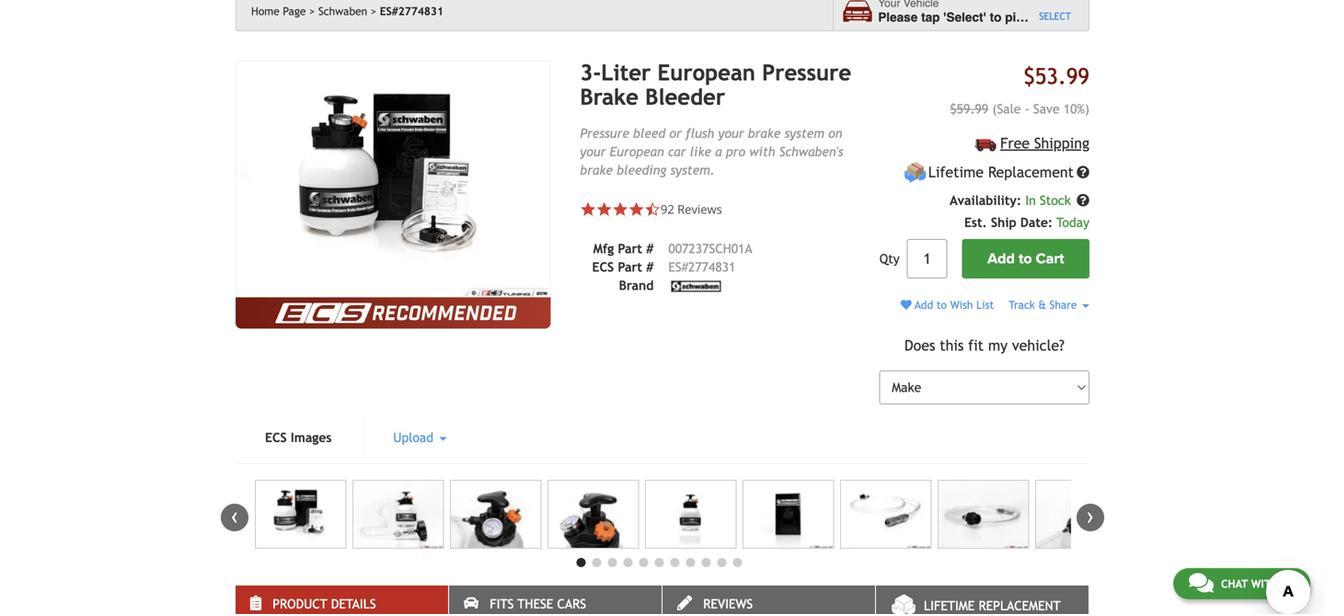 Task type: describe. For each thing, give the bounding box(es) containing it.
lifetime replacement link
[[876, 586, 1089, 615]]

pick
[[1005, 10, 1030, 24]]

1 vertical spatial brake
[[580, 163, 613, 177]]

schwaben
[[318, 5, 367, 18]]

0 vertical spatial your
[[718, 126, 744, 141]]

brake
[[580, 84, 639, 110]]

1 vertical spatial lifetime
[[924, 599, 975, 614]]

0 vertical spatial reviews
[[677, 201, 722, 217]]

‹ link
[[221, 504, 248, 532]]

these
[[518, 597, 553, 612]]

availability: in stock
[[950, 193, 1075, 208]]

bleed
[[633, 126, 666, 141]]

1 star image from the left
[[580, 201, 596, 217]]

est.
[[964, 215, 987, 230]]

fits these cars
[[490, 597, 586, 612]]

1 # from the top
[[646, 241, 654, 256]]

car
[[668, 144, 686, 159]]

es#
[[669, 260, 688, 275]]

007237sch01a
[[669, 241, 753, 256]]

pressure inside 3-liter european pressure brake bleeder
[[762, 60, 851, 86]]

this
[[940, 337, 964, 354]]

reviews link
[[663, 586, 875, 615]]

ecs images link
[[236, 420, 361, 457]]

list
[[977, 299, 994, 312]]

007237sch01a ecs part #
[[592, 241, 753, 275]]

es#2774831
[[380, 5, 444, 18]]

ecs tuning recommends this product. image
[[236, 298, 551, 329]]

product details
[[273, 597, 376, 612]]

(sale
[[992, 102, 1021, 116]]

fits these cars link
[[449, 586, 662, 615]]

select
[[1039, 11, 1071, 22]]

es# 2774831 brand
[[619, 260, 736, 293]]

liter
[[601, 60, 651, 86]]

0 vertical spatial replacement
[[988, 164, 1074, 181]]

fits
[[490, 597, 514, 612]]

ecs images
[[265, 431, 332, 446]]

share
[[1050, 299, 1077, 312]]

please
[[878, 10, 918, 24]]

mfg
[[593, 241, 614, 256]]

system.
[[670, 163, 715, 177]]

european inside 3-liter european pressure brake bleeder
[[658, 60, 755, 86]]

stock
[[1040, 193, 1071, 208]]

schwaben link
[[318, 5, 377, 18]]

please tap 'select' to pick a vehicle
[[878, 10, 1087, 24]]

select link
[[1039, 9, 1071, 24]]

save
[[1033, 102, 1060, 116]]

in
[[1025, 193, 1036, 208]]

1 horizontal spatial with
[[1251, 578, 1278, 591]]

details
[[331, 597, 376, 612]]

-
[[1025, 102, 1030, 116]]

3-
[[580, 60, 601, 86]]

add for add to wish list
[[915, 299, 933, 312]]

track & share
[[1009, 299, 1080, 312]]

comments image
[[1189, 572, 1214, 595]]

brand
[[619, 278, 654, 293]]

$59.99
[[950, 102, 989, 116]]

92
[[661, 201, 674, 217]]

2774831
[[688, 260, 736, 275]]

pressure bleed or flush your brake system on your european car like a pro with schwaben's brake bleeding system.
[[580, 126, 843, 177]]

track & share button
[[1009, 299, 1090, 312]]

part inside 007237sch01a ecs part #
[[618, 260, 642, 275]]

a inside pressure bleed or flush your brake system on your european car like a pro with schwaben's brake bleeding system.
[[715, 144, 722, 159]]

92 reviews link
[[661, 201, 722, 217]]

does
[[904, 337, 935, 354]]

home page
[[251, 5, 306, 18]]

fit
[[968, 337, 984, 354]]

does this fit my vehicle?
[[904, 337, 1065, 354]]

tap
[[921, 10, 940, 24]]

‹
[[231, 504, 238, 529]]

3-liter european pressure brake bleeder
[[580, 60, 851, 110]]

1 vertical spatial lifetime replacement
[[924, 599, 1061, 614]]

to for add to wish list
[[937, 299, 947, 312]]

free shipping
[[1000, 135, 1090, 152]]

$59.99 (sale - save 10%)
[[950, 102, 1090, 116]]

qty
[[880, 252, 900, 267]]

est. ship date: today
[[964, 215, 1090, 230]]

bleeding
[[617, 163, 667, 177]]

# inside 007237sch01a ecs part #
[[646, 260, 654, 275]]

shipping
[[1034, 135, 1090, 152]]

free shipping image
[[975, 139, 996, 152]]

european inside pressure bleed or flush your brake system on your european car like a pro with schwaben's brake bleeding system.
[[610, 144, 664, 159]]

2 star image from the left
[[612, 201, 628, 217]]

images
[[291, 431, 332, 446]]

to for add to cart
[[1019, 250, 1032, 268]]

1 star image from the left
[[596, 201, 612, 217]]

flush
[[686, 126, 714, 141]]

with inside pressure bleed or flush your brake system on your european car like a pro with schwaben's brake bleeding system.
[[749, 144, 775, 159]]



Task type: vqa. For each thing, say whether or not it's contained in the screenshot.
ACCURACY,
no



Task type: locate. For each thing, give the bounding box(es) containing it.
or
[[669, 126, 682, 141]]

0 horizontal spatial a
[[715, 144, 722, 159]]

a left "pro"
[[715, 144, 722, 159]]

schwaben's
[[779, 144, 843, 159]]

1 vertical spatial #
[[646, 260, 654, 275]]

star image
[[580, 201, 596, 217], [628, 201, 645, 217]]

star image
[[596, 201, 612, 217], [612, 201, 628, 217]]

european
[[658, 60, 755, 86], [610, 144, 664, 159]]

system
[[785, 126, 824, 141]]

with right "pro"
[[749, 144, 775, 159]]

0 vertical spatial lifetime
[[928, 164, 984, 181]]

product
[[273, 597, 327, 612]]

half star image
[[645, 201, 661, 217]]

0 vertical spatial european
[[658, 60, 755, 86]]

pressure up system
[[762, 60, 851, 86]]

bleeder
[[645, 84, 725, 110]]

10%)
[[1064, 102, 1090, 116]]

0 horizontal spatial pressure
[[580, 126, 629, 141]]

1 horizontal spatial brake
[[748, 126, 781, 141]]

track
[[1009, 299, 1035, 312]]

vehicle?
[[1012, 337, 1065, 354]]

0 horizontal spatial add
[[915, 299, 933, 312]]

your down brake
[[580, 144, 606, 159]]

› link
[[1077, 504, 1104, 532]]

1 horizontal spatial to
[[990, 10, 1002, 24]]

0 vertical spatial ecs
[[592, 260, 614, 275]]

wish
[[950, 299, 973, 312]]

add to cart button
[[962, 239, 1090, 279]]

1 vertical spatial part
[[618, 260, 642, 275]]

european up flush on the right top of the page
[[658, 60, 755, 86]]

european up bleeding
[[610, 144, 664, 159]]

question circle image for lifetime replacement
[[1077, 166, 1090, 179]]

upload
[[393, 431, 437, 446]]

1 vertical spatial pressure
[[580, 126, 629, 141]]

1 horizontal spatial a
[[1034, 10, 1041, 24]]

chat with us link
[[1173, 569, 1311, 600]]

reviews inside reviews 'link'
[[703, 597, 753, 612]]

'select'
[[944, 10, 986, 24]]

to left cart
[[1019, 250, 1032, 268]]

schwaben image
[[669, 281, 724, 292]]

part right mfg
[[618, 241, 642, 256]]

ship
[[991, 215, 1017, 230]]

with
[[749, 144, 775, 159], [1251, 578, 1278, 591]]

add to wish list link
[[901, 299, 994, 312]]

your up "pro"
[[718, 126, 744, 141]]

92 reviews
[[661, 201, 722, 217]]

to
[[990, 10, 1002, 24], [1019, 250, 1032, 268], [937, 299, 947, 312]]

reviews
[[677, 201, 722, 217], [703, 597, 753, 612]]

like
[[690, 144, 711, 159]]

0 vertical spatial #
[[646, 241, 654, 256]]

add to cart
[[988, 250, 1064, 268]]

#
[[646, 241, 654, 256], [646, 260, 654, 275]]

star image up mfg
[[580, 201, 596, 217]]

add down ship
[[988, 250, 1015, 268]]

add to wish list
[[912, 299, 994, 312]]

question circle image
[[1077, 166, 1090, 179], [1077, 194, 1090, 207]]

0 vertical spatial brake
[[748, 126, 781, 141]]

part
[[618, 241, 642, 256], [618, 260, 642, 275]]

1 question circle image from the top
[[1077, 166, 1090, 179]]

pressure
[[762, 60, 851, 86], [580, 126, 629, 141]]

home
[[251, 5, 280, 18]]

to left wish
[[937, 299, 947, 312]]

us
[[1282, 578, 1295, 591]]

cars
[[557, 597, 586, 612]]

es#2774831 - 007237sch01a - 3-liter european pressure brake bleeder - pressure bleed or flush your brake system on your european car like a pro with schwaben's brake bleeding system. - schwaben - audi bmw volkswagen mercedes benz mini porsche image
[[236, 61, 551, 298], [255, 481, 346, 550], [352, 481, 444, 550], [450, 481, 541, 550], [548, 481, 639, 550], [645, 481, 737, 550], [743, 481, 834, 550], [840, 481, 932, 550], [938, 481, 1029, 550], [1035, 481, 1127, 550]]

brake left bleeding
[[580, 163, 613, 177]]

date:
[[1021, 215, 1053, 230]]

vehicle
[[1044, 10, 1087, 24]]

on
[[828, 126, 842, 141]]

2 part from the top
[[618, 260, 642, 275]]

1 horizontal spatial your
[[718, 126, 744, 141]]

1 vertical spatial add
[[915, 299, 933, 312]]

0 horizontal spatial your
[[580, 144, 606, 159]]

add right "heart" icon
[[915, 299, 933, 312]]

1 vertical spatial a
[[715, 144, 722, 159]]

53.99
[[1035, 64, 1090, 89]]

question circle image for in stock
[[1077, 194, 1090, 207]]

pressure inside pressure bleed or flush your brake system on your european car like a pro with schwaben's brake bleeding system.
[[580, 126, 629, 141]]

ecs down mfg
[[592, 260, 614, 275]]

with left us
[[1251, 578, 1278, 591]]

my
[[988, 337, 1008, 354]]

brake
[[748, 126, 781, 141], [580, 163, 613, 177]]

2 # from the top
[[646, 260, 654, 275]]

part up brand
[[618, 260, 642, 275]]

0 vertical spatial a
[[1034, 10, 1041, 24]]

0 horizontal spatial to
[[937, 299, 947, 312]]

replacement
[[988, 164, 1074, 181], [979, 599, 1061, 614]]

2 vertical spatial to
[[937, 299, 947, 312]]

0 vertical spatial to
[[990, 10, 1002, 24]]

1 vertical spatial question circle image
[[1077, 194, 1090, 207]]

2 question circle image from the top
[[1077, 194, 1090, 207]]

this product is lifetime replacement eligible image
[[904, 161, 927, 184]]

upload button
[[364, 420, 476, 457]]

question circle image up today
[[1077, 194, 1090, 207]]

0 vertical spatial question circle image
[[1077, 166, 1090, 179]]

home page link
[[251, 5, 315, 18]]

1 horizontal spatial pressure
[[762, 60, 851, 86]]

lifetime replacement
[[928, 164, 1074, 181], [924, 599, 1061, 614]]

free
[[1000, 135, 1030, 152]]

1 part from the top
[[618, 241, 642, 256]]

to left pick on the right top of the page
[[990, 10, 1002, 24]]

1 vertical spatial european
[[610, 144, 664, 159]]

0 horizontal spatial star image
[[580, 201, 596, 217]]

a
[[1034, 10, 1041, 24], [715, 144, 722, 159]]

0 vertical spatial pressure
[[762, 60, 851, 86]]

add inside button
[[988, 250, 1015, 268]]

1 vertical spatial with
[[1251, 578, 1278, 591]]

1 vertical spatial your
[[580, 144, 606, 159]]

1 horizontal spatial ecs
[[592, 260, 614, 275]]

1 vertical spatial ecs
[[265, 431, 287, 446]]

add
[[988, 250, 1015, 268], [915, 299, 933, 312]]

ecs left images
[[265, 431, 287, 446]]

# up brand
[[646, 260, 654, 275]]

today
[[1057, 215, 1090, 230]]

None text field
[[907, 239, 948, 279]]

page
[[283, 5, 306, 18]]

1 horizontal spatial star image
[[628, 201, 645, 217]]

1 vertical spatial to
[[1019, 250, 1032, 268]]

question circle image down shipping
[[1077, 166, 1090, 179]]

chat with us
[[1221, 578, 1295, 591]]

# up es# 2774831 brand
[[646, 241, 654, 256]]

pressure down brake
[[580, 126, 629, 141]]

1 vertical spatial reviews
[[703, 597, 753, 612]]

product details link
[[236, 586, 448, 615]]

your
[[718, 126, 744, 141], [580, 144, 606, 159]]

0 horizontal spatial with
[[749, 144, 775, 159]]

heart image
[[901, 300, 912, 311]]

cart
[[1036, 250, 1064, 268]]

star image left the "92"
[[628, 201, 645, 217]]

ecs inside 007237sch01a ecs part #
[[592, 260, 614, 275]]

1 vertical spatial replacement
[[979, 599, 1061, 614]]

star image left 'half star' icon
[[612, 201, 628, 217]]

availability:
[[950, 193, 1022, 208]]

mfg part #
[[593, 241, 654, 256]]

a right pick on the right top of the page
[[1034, 10, 1041, 24]]

star image up mfg
[[596, 201, 612, 217]]

›
[[1087, 504, 1094, 529]]

&
[[1039, 299, 1046, 312]]

0 vertical spatial part
[[618, 241, 642, 256]]

0 horizontal spatial ecs
[[265, 431, 287, 446]]

0 vertical spatial lifetime replacement
[[928, 164, 1074, 181]]

ecs
[[592, 260, 614, 275], [265, 431, 287, 446]]

0 horizontal spatial brake
[[580, 163, 613, 177]]

brake left system
[[748, 126, 781, 141]]

add for add to cart
[[988, 250, 1015, 268]]

2 star image from the left
[[628, 201, 645, 217]]

2 horizontal spatial to
[[1019, 250, 1032, 268]]

pro
[[726, 144, 745, 159]]

0 vertical spatial add
[[988, 250, 1015, 268]]

0 vertical spatial with
[[749, 144, 775, 159]]

to inside add to cart button
[[1019, 250, 1032, 268]]

1 horizontal spatial add
[[988, 250, 1015, 268]]



